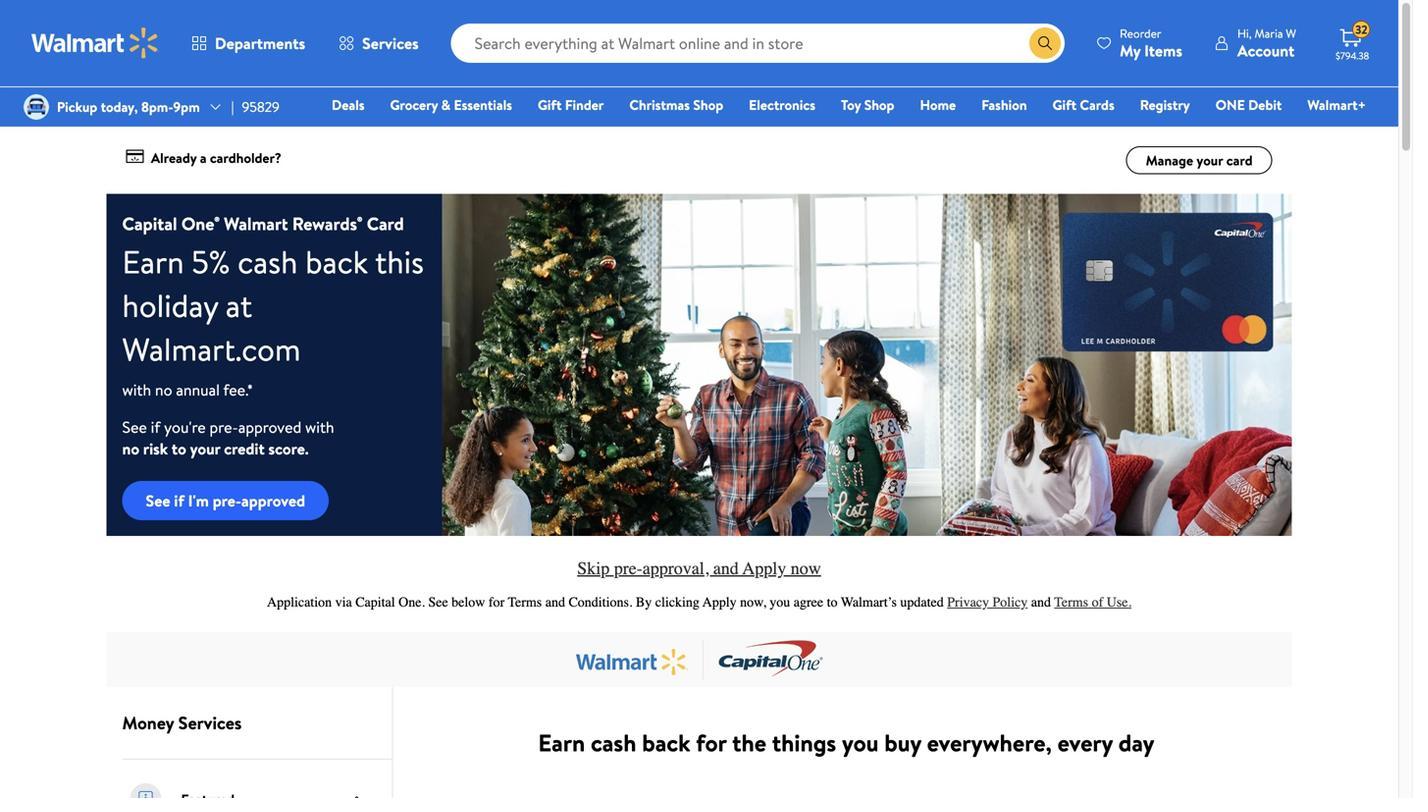 Task type: locate. For each thing, give the bounding box(es) containing it.
electronics link
[[740, 94, 825, 115]]

grocery & essentials link
[[381, 94, 521, 115]]

services right the money
[[178, 711, 242, 735]]

8pm-
[[141, 97, 173, 116]]

$794.38
[[1336, 49, 1370, 62]]

0 horizontal spatial services
[[178, 711, 242, 735]]

toy
[[841, 95, 861, 114]]

services
[[362, 32, 419, 54], [178, 711, 242, 735]]

gift for gift finder
[[538, 95, 562, 114]]

2 gift from the left
[[1053, 95, 1077, 114]]

grocery
[[390, 95, 438, 114]]

shop
[[693, 95, 724, 114], [865, 95, 895, 114]]

shop for toy shop
[[865, 95, 895, 114]]

departments button
[[175, 20, 322, 67]]

gift left cards
[[1053, 95, 1077, 114]]

money
[[122, 711, 174, 735]]

services button
[[322, 20, 436, 67]]

0 horizontal spatial shop
[[693, 95, 724, 114]]

hi, maria w account
[[1238, 25, 1297, 61]]

home
[[920, 95, 956, 114]]

walmart+ link
[[1299, 94, 1375, 115]]

gift inside 'link'
[[538, 95, 562, 114]]

grocery & essentials
[[390, 95, 512, 114]]

gift cards link
[[1044, 94, 1124, 115]]

w
[[1286, 25, 1297, 42]]

1 horizontal spatial services
[[362, 32, 419, 54]]

2 shop from the left
[[865, 95, 895, 114]]

Walmart Site-Wide search field
[[451, 24, 1065, 63]]

1 shop from the left
[[693, 95, 724, 114]]

finder
[[565, 95, 604, 114]]

deals link
[[323, 94, 374, 115]]

gift finder
[[538, 95, 604, 114]]

1 gift from the left
[[538, 95, 562, 114]]

debit
[[1249, 95, 1282, 114]]

registry
[[1141, 95, 1191, 114]]

walmart+
[[1308, 95, 1367, 114]]

one debit link
[[1207, 94, 1291, 115]]

1 vertical spatial services
[[178, 711, 242, 735]]

 image
[[24, 94, 49, 120]]

services up grocery
[[362, 32, 419, 54]]

32
[[1356, 21, 1368, 38]]

shop right 'christmas'
[[693, 95, 724, 114]]

Search search field
[[451, 24, 1065, 63]]

gift left finder
[[538, 95, 562, 114]]

0 horizontal spatial gift
[[538, 95, 562, 114]]

one debit
[[1216, 95, 1282, 114]]

gift
[[538, 95, 562, 114], [1053, 95, 1077, 114]]

items
[[1145, 40, 1183, 61]]

registry link
[[1132, 94, 1199, 115]]

shop right toy
[[865, 95, 895, 114]]

toy shop link
[[833, 94, 904, 115]]

1 horizontal spatial shop
[[865, 95, 895, 114]]

one
[[1216, 95, 1246, 114]]

0 vertical spatial services
[[362, 32, 419, 54]]

1 horizontal spatial gift
[[1053, 95, 1077, 114]]

hi,
[[1238, 25, 1252, 42]]

money services
[[122, 711, 242, 735]]

featured image
[[126, 780, 165, 798]]



Task type: describe. For each thing, give the bounding box(es) containing it.
95829
[[242, 97, 280, 116]]

christmas
[[630, 95, 690, 114]]

services inside services popup button
[[362, 32, 419, 54]]

departments
[[215, 32, 305, 54]]

electronics
[[749, 95, 816, 114]]

9pm
[[173, 97, 200, 116]]

gift for gift cards
[[1053, 95, 1077, 114]]

fashion
[[982, 95, 1027, 114]]

fashion link
[[973, 94, 1036, 115]]

reorder
[[1120, 25, 1162, 42]]

search icon image
[[1038, 35, 1053, 51]]

gift cards
[[1053, 95, 1115, 114]]

my
[[1120, 40, 1141, 61]]

maria
[[1255, 25, 1284, 42]]

account
[[1238, 40, 1295, 61]]

essentials
[[454, 95, 512, 114]]

toy shop
[[841, 95, 895, 114]]

| 95829
[[231, 97, 280, 116]]

christmas shop link
[[621, 94, 733, 115]]

&
[[441, 95, 451, 114]]

shop for christmas shop
[[693, 95, 724, 114]]

gift finder link
[[529, 94, 613, 115]]

cards
[[1080, 95, 1115, 114]]

home link
[[912, 94, 965, 115]]

christmas shop
[[630, 95, 724, 114]]

walmart image
[[31, 27, 159, 59]]

|
[[231, 97, 234, 116]]

today,
[[101, 97, 138, 116]]

deals
[[332, 95, 365, 114]]

pickup
[[57, 97, 97, 116]]

pickup today, 8pm-9pm
[[57, 97, 200, 116]]

reorder my items
[[1120, 25, 1183, 61]]



Task type: vqa. For each thing, say whether or not it's contained in the screenshot.
today,
yes



